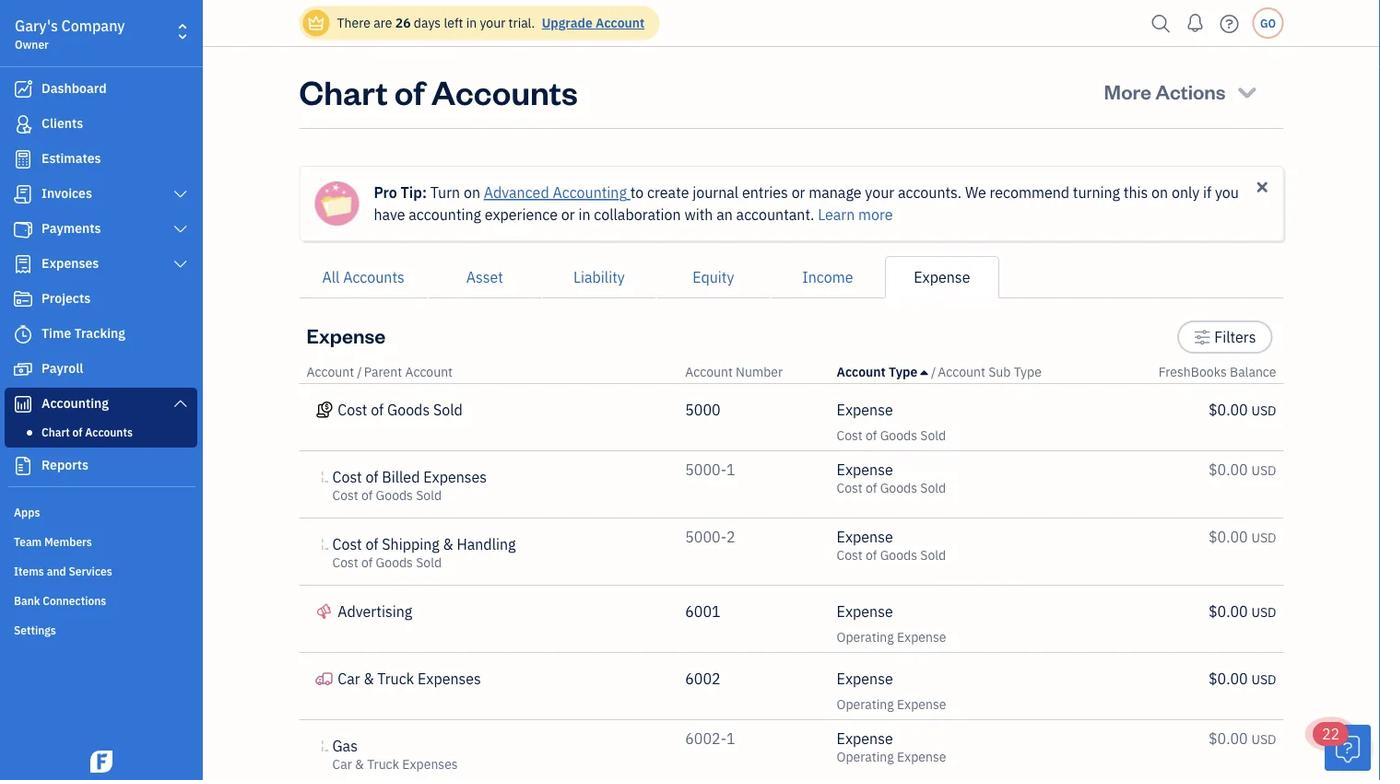 Task type: locate. For each thing, give the bounding box(es) containing it.
usd for 5000-1
[[1252, 462, 1276, 479]]

3 usd from the top
[[1252, 530, 1276, 547]]

time tracking link
[[5, 318, 197, 351]]

1 chevron large down image from the top
[[172, 187, 189, 202]]

expense operating expense for 6002
[[837, 670, 946, 714]]

an
[[717, 205, 733, 224]]

all accounts
[[322, 268, 405, 287]]

1 horizontal spatial on
[[1152, 183, 1168, 202]]

accounts
[[431, 69, 578, 113], [343, 268, 405, 287], [85, 425, 133, 440]]

account up 5000
[[685, 364, 733, 381]]

accounts inside main element
[[85, 425, 133, 440]]

4 $0.00 usd from the top
[[1209, 602, 1276, 622]]

chevron large down image up payments link at the top of page
[[172, 187, 189, 202]]

advanced accounting link
[[484, 183, 630, 202]]

2 vertical spatial expense cost of goods sold
[[837, 528, 946, 564]]

$0.00 for 5000-2
[[1209, 528, 1248, 547]]

accounting left to
[[553, 183, 627, 202]]

collaboration
[[594, 205, 681, 224]]

6 $0.00 from the top
[[1209, 730, 1248, 749]]

1 horizontal spatial your
[[865, 183, 894, 202]]

payroll
[[41, 360, 83, 377]]

on right this
[[1152, 183, 1168, 202]]

0 horizontal spatial chart
[[41, 425, 70, 440]]

resource center badge image
[[1325, 726, 1371, 772]]

on
[[464, 183, 480, 202], [1152, 183, 1168, 202]]

2 $0.00 from the top
[[1209, 461, 1248, 480]]

goods
[[387, 401, 430, 420], [880, 427, 917, 444], [880, 480, 917, 497], [376, 487, 413, 504], [880, 547, 917, 564], [376, 555, 413, 572]]

expense inside button
[[914, 268, 970, 287]]

truck
[[377, 670, 414, 689], [367, 756, 399, 774]]

payroll link
[[5, 353, 197, 386]]

type right sub
[[1014, 364, 1042, 381]]

1 vertical spatial expense cost of goods sold
[[837, 461, 946, 497]]

settings
[[14, 623, 56, 638]]

in right left
[[466, 14, 477, 31]]

services
[[69, 564, 112, 579]]

2 horizontal spatial accounts
[[431, 69, 578, 113]]

1 horizontal spatial chart
[[299, 69, 388, 113]]

& inside gas car & truck expenses
[[355, 756, 364, 774]]

2 vertical spatial accounts
[[85, 425, 133, 440]]

chart of accounts down accounting link
[[41, 425, 133, 440]]

6001
[[685, 602, 721, 622]]

$0.00 for 5000-1
[[1209, 461, 1248, 480]]

5000- down 5000-1
[[685, 528, 727, 547]]

1 expense cost of goods sold from the top
[[837, 401, 946, 444]]

chevron large down image inside invoices link
[[172, 187, 189, 202]]

chevron large down image for payments
[[172, 222, 189, 237]]

payments
[[41, 220, 101, 237]]

0 vertical spatial chart
[[299, 69, 388, 113]]

1 vertical spatial truck
[[367, 756, 399, 774]]

gas car & truck expenses
[[332, 737, 458, 774]]

truck right the gas on the bottom of the page
[[367, 756, 399, 774]]

4 usd from the top
[[1252, 604, 1276, 621]]

2 chevron large down image from the top
[[172, 222, 189, 237]]

timer image
[[12, 325, 34, 344]]

2 1 from the top
[[727, 730, 735, 749]]

5 $0.00 usd from the top
[[1209, 670, 1276, 689]]

2 usd from the top
[[1252, 462, 1276, 479]]

cost of billed expenses cost of goods sold
[[332, 468, 487, 504]]

go to help image
[[1215, 10, 1244, 37]]

1 vertical spatial in
[[578, 205, 591, 224]]

type left caretup icon
[[889, 364, 918, 381]]

car & truck expenses
[[338, 670, 481, 689]]

cost
[[338, 401, 367, 420], [837, 427, 863, 444], [332, 468, 362, 487], [837, 480, 863, 497], [332, 487, 358, 504], [332, 535, 362, 555], [837, 547, 863, 564], [332, 555, 358, 572]]

3 operating from the top
[[837, 749, 894, 766]]

2 $0.00 usd from the top
[[1209, 461, 1276, 480]]

5000- down 5000
[[685, 461, 727, 480]]

0 vertical spatial chart of accounts
[[299, 69, 578, 113]]

1 $0.00 usd from the top
[[1209, 401, 1276, 420]]

usd for 5000
[[1252, 402, 1276, 419]]

0 vertical spatial in
[[466, 14, 477, 31]]

of
[[394, 69, 425, 113], [371, 401, 384, 420], [72, 425, 82, 440], [866, 427, 877, 444], [366, 468, 378, 487], [866, 480, 877, 497], [361, 487, 373, 504], [366, 535, 378, 555], [866, 547, 877, 564], [361, 555, 373, 572]]

account right upgrade
[[596, 14, 645, 31]]

learn
[[818, 205, 855, 224]]

filters button
[[1177, 321, 1273, 354]]

0 vertical spatial operating
[[837, 629, 894, 646]]

2 expense operating expense from the top
[[837, 670, 946, 714]]

1 vertical spatial chart of accounts
[[41, 425, 133, 440]]

on right turn
[[464, 183, 480, 202]]

pro
[[374, 183, 397, 202]]

time
[[41, 325, 71, 342]]

chart up reports
[[41, 425, 70, 440]]

0 horizontal spatial your
[[480, 14, 505, 31]]

1 horizontal spatial /
[[931, 364, 936, 381]]

5 usd from the top
[[1252, 672, 1276, 689]]

chevron large down image down payments link at the top of page
[[172, 257, 189, 272]]

chart of accounts
[[299, 69, 578, 113], [41, 425, 133, 440]]

more actions button
[[1088, 69, 1276, 113]]

1 horizontal spatial accounting
[[553, 183, 627, 202]]

account left caretup icon
[[837, 364, 886, 381]]

sub
[[988, 364, 1011, 381]]

0 vertical spatial 5000-
[[685, 461, 727, 480]]

1 horizontal spatial accounts
[[343, 268, 405, 287]]

expense cost of goods sold
[[837, 401, 946, 444], [837, 461, 946, 497], [837, 528, 946, 564]]

6 $0.00 usd from the top
[[1209, 730, 1276, 749]]

6002-1
[[685, 730, 735, 749]]

1 horizontal spatial or
[[792, 183, 805, 202]]

in down the advanced accounting link
[[578, 205, 591, 224]]

account type button
[[837, 364, 928, 381]]

accounts inside button
[[343, 268, 405, 287]]

0 vertical spatial accounts
[[431, 69, 578, 113]]

truck down advertising
[[377, 670, 414, 689]]

3 $0.00 usd from the top
[[1209, 528, 1276, 547]]

0 horizontal spatial /
[[357, 364, 362, 381]]

0 vertical spatial accounting
[[553, 183, 627, 202]]

0 horizontal spatial accounting
[[41, 395, 109, 412]]

liability
[[573, 268, 625, 287]]

$0.00 usd
[[1209, 401, 1276, 420], [1209, 461, 1276, 480], [1209, 528, 1276, 547], [1209, 602, 1276, 622], [1209, 670, 1276, 689], [1209, 730, 1276, 749]]

chevron large down image inside payments link
[[172, 222, 189, 237]]

to create journal entries or manage your accounts. we recommend turning this on only if  you have accounting experience or in collaboration with an accountant.
[[374, 183, 1239, 224]]

5000- for 1
[[685, 461, 727, 480]]

balance
[[1230, 364, 1276, 381]]

estimates
[[41, 150, 101, 167]]

0 vertical spatial expense cost of goods sold
[[837, 401, 946, 444]]

account left parent
[[307, 364, 354, 381]]

1 vertical spatial accounting
[[41, 395, 109, 412]]

chevron large down image
[[172, 187, 189, 202], [172, 222, 189, 237], [172, 257, 189, 272]]

2 5000- from the top
[[685, 528, 727, 547]]

6002
[[685, 670, 721, 689]]

1 vertical spatial accounts
[[343, 268, 405, 287]]

accounts down there are 26 days left in your trial. upgrade account
[[431, 69, 578, 113]]

1 vertical spatial 1
[[727, 730, 735, 749]]

3 expense cost of goods sold from the top
[[837, 528, 946, 564]]

1
[[727, 461, 735, 480], [727, 730, 735, 749]]

operating for 6002
[[837, 697, 894, 714]]

your left trial. on the left top
[[480, 14, 505, 31]]

0 horizontal spatial accounts
[[85, 425, 133, 440]]

3 expense operating expense from the top
[[837, 730, 946, 766]]

1 on from the left
[[464, 183, 480, 202]]

car
[[338, 670, 360, 689], [332, 756, 352, 774]]

with
[[684, 205, 713, 224]]

1 expense operating expense from the top
[[837, 602, 946, 646]]

expense operating expense
[[837, 602, 946, 646], [837, 670, 946, 714], [837, 730, 946, 766]]

in inside to create journal entries or manage your accounts. we recommend turning this on only if  you have accounting experience or in collaboration with an accountant.
[[578, 205, 591, 224]]

invoices link
[[5, 178, 197, 211]]

accounting link
[[5, 388, 197, 421]]

0 vertical spatial expense operating expense
[[837, 602, 946, 646]]

$0.00 usd for 5000-1
[[1209, 461, 1276, 480]]

1 5000- from the top
[[685, 461, 727, 480]]

advanced
[[484, 183, 549, 202]]

6 usd from the top
[[1252, 732, 1276, 749]]

operating for 6001
[[837, 629, 894, 646]]

0 vertical spatial &
[[443, 535, 453, 555]]

of inside chart of accounts link
[[72, 425, 82, 440]]

0 horizontal spatial chart of accounts
[[41, 425, 133, 440]]

1 vertical spatial chevron large down image
[[172, 222, 189, 237]]

0 horizontal spatial type
[[889, 364, 918, 381]]

3 chevron large down image from the top
[[172, 257, 189, 272]]

journal
[[693, 183, 739, 202]]

1 usd from the top
[[1252, 402, 1276, 419]]

expense button
[[885, 256, 999, 299]]

/ right caretup icon
[[931, 364, 936, 381]]

5 $0.00 from the top
[[1209, 670, 1248, 689]]

22
[[1322, 725, 1340, 744]]

upgrade account link
[[538, 14, 645, 31]]

1 $0.00 from the top
[[1209, 401, 1248, 420]]

2 operating from the top
[[837, 697, 894, 714]]

or down the advanced accounting link
[[561, 205, 575, 224]]

2 on from the left
[[1152, 183, 1168, 202]]

2 vertical spatial &
[[355, 756, 364, 774]]

4 $0.00 from the top
[[1209, 602, 1248, 622]]

0 horizontal spatial or
[[561, 205, 575, 224]]

this
[[1124, 183, 1148, 202]]

cost of goods sold
[[338, 401, 463, 420]]

22 button
[[1313, 723, 1371, 772]]

chart of accounts down days
[[299, 69, 578, 113]]

estimates link
[[5, 143, 197, 176]]

1 vertical spatial 5000-
[[685, 528, 727, 547]]

sold inside the cost of shipping & handling cost of goods sold
[[416, 555, 442, 572]]

expenses
[[41, 255, 99, 272], [423, 468, 487, 487], [418, 670, 481, 689], [402, 756, 458, 774]]

your inside to create journal entries or manage your accounts. we recommend turning this on only if  you have accounting experience or in collaboration with an accountant.
[[865, 183, 894, 202]]

2 expense cost of goods sold from the top
[[837, 461, 946, 497]]

2 vertical spatial operating
[[837, 749, 894, 766]]

&
[[443, 535, 453, 555], [364, 670, 374, 689], [355, 756, 364, 774]]

5000-
[[685, 461, 727, 480], [685, 528, 727, 547]]

or up accountant.
[[792, 183, 805, 202]]

1 vertical spatial chart
[[41, 425, 70, 440]]

have
[[374, 205, 405, 224]]

1 vertical spatial car
[[332, 756, 352, 774]]

chart of accounts inside main element
[[41, 425, 133, 440]]

/ left parent
[[357, 364, 362, 381]]

payments link
[[5, 213, 197, 246]]

account
[[596, 14, 645, 31], [307, 364, 354, 381], [405, 364, 453, 381], [685, 364, 733, 381], [837, 364, 886, 381], [938, 364, 985, 381]]

tracking
[[74, 325, 125, 342]]

asset
[[466, 268, 503, 287]]

1 vertical spatial operating
[[837, 697, 894, 714]]

payment image
[[12, 220, 34, 239]]

0 vertical spatial your
[[480, 14, 505, 31]]

1 operating from the top
[[837, 629, 894, 646]]

2 vertical spatial chevron large down image
[[172, 257, 189, 272]]

more
[[858, 205, 893, 224]]

freshbooks
[[1159, 364, 1227, 381]]

0 horizontal spatial on
[[464, 183, 480, 202]]

caretup image
[[921, 365, 928, 380]]

left
[[444, 14, 463, 31]]

bank connections
[[14, 594, 106, 608]]

project image
[[12, 290, 34, 309]]

chevron large down image down invoices link
[[172, 222, 189, 237]]

account for account number
[[685, 364, 733, 381]]

expense operating expense for 6002-1
[[837, 730, 946, 766]]

chevron large down image for expenses
[[172, 257, 189, 272]]

your for accounts.
[[865, 183, 894, 202]]

$0.00 for 6002
[[1209, 670, 1248, 689]]

2 vertical spatial expense operating expense
[[837, 730, 946, 766]]

your up more
[[865, 183, 894, 202]]

1 vertical spatial your
[[865, 183, 894, 202]]

6002-
[[685, 730, 727, 749]]

$0.00 usd for 6002
[[1209, 670, 1276, 689]]

1 vertical spatial expense operating expense
[[837, 670, 946, 714]]

0 vertical spatial 1
[[727, 461, 735, 480]]

your for trial.
[[480, 14, 505, 31]]

main element
[[0, 0, 249, 781]]

1 horizontal spatial in
[[578, 205, 591, 224]]

3 $0.00 from the top
[[1209, 528, 1248, 547]]

accountant.
[[736, 205, 814, 224]]

accounts right all
[[343, 268, 405, 287]]

shipping
[[382, 535, 440, 555]]

connections
[[43, 594, 106, 608]]

gas
[[332, 737, 358, 756]]

0 vertical spatial chevron large down image
[[172, 187, 189, 202]]

1 horizontal spatial type
[[1014, 364, 1042, 381]]

you
[[1215, 183, 1239, 202]]

actions
[[1155, 78, 1226, 104]]

1 1 from the top
[[727, 461, 735, 480]]

in
[[466, 14, 477, 31], [578, 205, 591, 224]]

accounts down accounting link
[[85, 425, 133, 440]]

upgrade
[[542, 14, 593, 31]]

usd for 6002
[[1252, 672, 1276, 689]]

account for account type
[[837, 364, 886, 381]]

account right caretup icon
[[938, 364, 985, 381]]

2
[[727, 528, 735, 547]]

accounting down payroll on the top left
[[41, 395, 109, 412]]

usd for 6001
[[1252, 604, 1276, 621]]

chart down there
[[299, 69, 388, 113]]



Task type: describe. For each thing, give the bounding box(es) containing it.
dashboard link
[[5, 73, 197, 106]]

projects link
[[5, 283, 197, 316]]

2 type from the left
[[1014, 364, 1042, 381]]

expense cost of goods sold for 1
[[837, 461, 946, 497]]

$0.00 usd for 5000-2
[[1209, 528, 1276, 547]]

notifications image
[[1181, 5, 1210, 41]]

usd for 5000-2
[[1252, 530, 1276, 547]]

& inside the cost of shipping & handling cost of goods sold
[[443, 535, 453, 555]]

learn more
[[818, 205, 893, 224]]

bank connections link
[[5, 586, 197, 614]]

company
[[61, 16, 125, 35]]

billed
[[382, 468, 420, 487]]

expense operating expense for 6001
[[837, 602, 946, 646]]

expenses link
[[5, 248, 197, 281]]

chart image
[[12, 396, 34, 414]]

reports
[[41, 457, 88, 474]]

items
[[14, 564, 44, 579]]

team members link
[[5, 527, 197, 555]]

only
[[1172, 183, 1200, 202]]

26
[[395, 14, 411, 31]]

client image
[[12, 115, 34, 134]]

accounting inside main element
[[41, 395, 109, 412]]

number
[[736, 364, 783, 381]]

trial.
[[509, 14, 535, 31]]

car inside gas car & truck expenses
[[332, 756, 352, 774]]

accounting
[[409, 205, 481, 224]]

5000- for 2
[[685, 528, 727, 547]]

$0.00 usd for 6002-1
[[1209, 730, 1276, 749]]

entries
[[742, 183, 788, 202]]

create
[[647, 183, 689, 202]]

chevron large down image
[[172, 396, 189, 411]]

freshbooks image
[[87, 751, 116, 774]]

cost of shipping & handling cost of goods sold
[[332, 535, 516, 572]]

all
[[322, 268, 340, 287]]

tip:
[[401, 183, 427, 202]]

time tracking
[[41, 325, 125, 342]]

1 type from the left
[[889, 364, 918, 381]]

$0.00 for 6001
[[1209, 602, 1248, 622]]

report image
[[12, 457, 34, 476]]

goods inside the cost of shipping & handling cost of goods sold
[[376, 555, 413, 572]]

operating for 6002-1
[[837, 749, 894, 766]]

more
[[1104, 78, 1151, 104]]

accounts.
[[898, 183, 962, 202]]

all accounts button
[[299, 256, 428, 299]]

$0.00 for 6002-1
[[1209, 730, 1248, 749]]

are
[[374, 14, 392, 31]]

1 vertical spatial or
[[561, 205, 575, 224]]

settings link
[[5, 616, 197, 644]]

money image
[[12, 360, 34, 379]]

goods inside cost of billed expenses cost of goods sold
[[376, 487, 413, 504]]

$0.00 usd for 5000
[[1209, 401, 1276, 420]]

items and services link
[[5, 557, 197, 585]]

invoice image
[[12, 185, 34, 204]]

account for account sub type
[[938, 364, 985, 381]]

0 vertical spatial or
[[792, 183, 805, 202]]

filters
[[1214, 328, 1256, 347]]

there are 26 days left in your trial. upgrade account
[[337, 14, 645, 31]]

expense cost of goods sold for 2
[[837, 528, 946, 564]]

more actions
[[1104, 78, 1226, 104]]

learn more link
[[818, 205, 893, 224]]

sold inside cost of billed expenses cost of goods sold
[[416, 487, 442, 504]]

clients
[[41, 115, 83, 132]]

handling
[[457, 535, 516, 555]]

settings image
[[1194, 326, 1211, 348]]

freshbooks balance
[[1159, 364, 1276, 381]]

estimate image
[[12, 150, 34, 169]]

1 for 6002-
[[727, 730, 735, 749]]

and
[[47, 564, 66, 579]]

experience
[[485, 205, 558, 224]]

1 / from the left
[[357, 364, 362, 381]]

invoices
[[41, 185, 92, 202]]

truck inside gas car & truck expenses
[[367, 756, 399, 774]]

recommend
[[990, 183, 1070, 202]]

1 horizontal spatial chart of accounts
[[299, 69, 578, 113]]

projects
[[41, 290, 91, 307]]

$0.00 usd for 6001
[[1209, 602, 1276, 622]]

apps link
[[5, 498, 197, 526]]

account right parent
[[405, 364, 453, 381]]

equity button
[[656, 256, 771, 299]]

account type
[[837, 364, 918, 381]]

on inside to create journal entries or manage your accounts. we recommend turning this on only if  you have accounting experience or in collaboration with an accountant.
[[1152, 183, 1168, 202]]

we
[[965, 183, 986, 202]]

liability button
[[542, 256, 656, 299]]

0 vertical spatial car
[[338, 670, 360, 689]]

pro tip: turn on advanced accounting
[[374, 183, 627, 202]]

close image
[[1254, 179, 1271, 196]]

5000-1
[[685, 461, 735, 480]]

account number
[[685, 364, 783, 381]]

team
[[14, 535, 42, 549]]

chevron large down image for invoices
[[172, 187, 189, 202]]

reports link
[[5, 450, 197, 483]]

members
[[44, 535, 92, 549]]

go button
[[1252, 7, 1284, 39]]

bank
[[14, 594, 40, 608]]

income button
[[771, 256, 885, 299]]

account for account / parent account
[[307, 364, 354, 381]]

dashboard
[[41, 80, 107, 97]]

0 horizontal spatial in
[[466, 14, 477, 31]]

0 vertical spatial truck
[[377, 670, 414, 689]]

1 vertical spatial &
[[364, 670, 374, 689]]

expenses inside main element
[[41, 255, 99, 272]]

usd for 6002-1
[[1252, 732, 1276, 749]]

go
[[1260, 16, 1276, 30]]

there
[[337, 14, 371, 31]]

days
[[414, 14, 441, 31]]

chart inside main element
[[41, 425, 70, 440]]

chevrondown image
[[1234, 78, 1260, 104]]

$0.00 for 5000
[[1209, 401, 1248, 420]]

owner
[[15, 37, 49, 52]]

dashboard image
[[12, 80, 34, 99]]

chart of accounts link
[[8, 421, 194, 443]]

turning
[[1073, 183, 1120, 202]]

account / parent account
[[307, 364, 453, 381]]

clients link
[[5, 108, 197, 141]]

expenses inside cost of billed expenses cost of goods sold
[[423, 468, 487, 487]]

search image
[[1146, 10, 1176, 37]]

account sub type
[[938, 364, 1042, 381]]

manage
[[809, 183, 862, 202]]

1 for 5000-
[[727, 461, 735, 480]]

crown image
[[307, 13, 326, 33]]

2 / from the left
[[931, 364, 936, 381]]

turn
[[430, 183, 460, 202]]

if
[[1203, 183, 1212, 202]]

expenses inside gas car & truck expenses
[[402, 756, 458, 774]]

expense image
[[12, 255, 34, 274]]

apps
[[14, 505, 40, 520]]



Task type: vqa. For each thing, say whether or not it's contained in the screenshot.
Your First Step Toward Getting Paid
no



